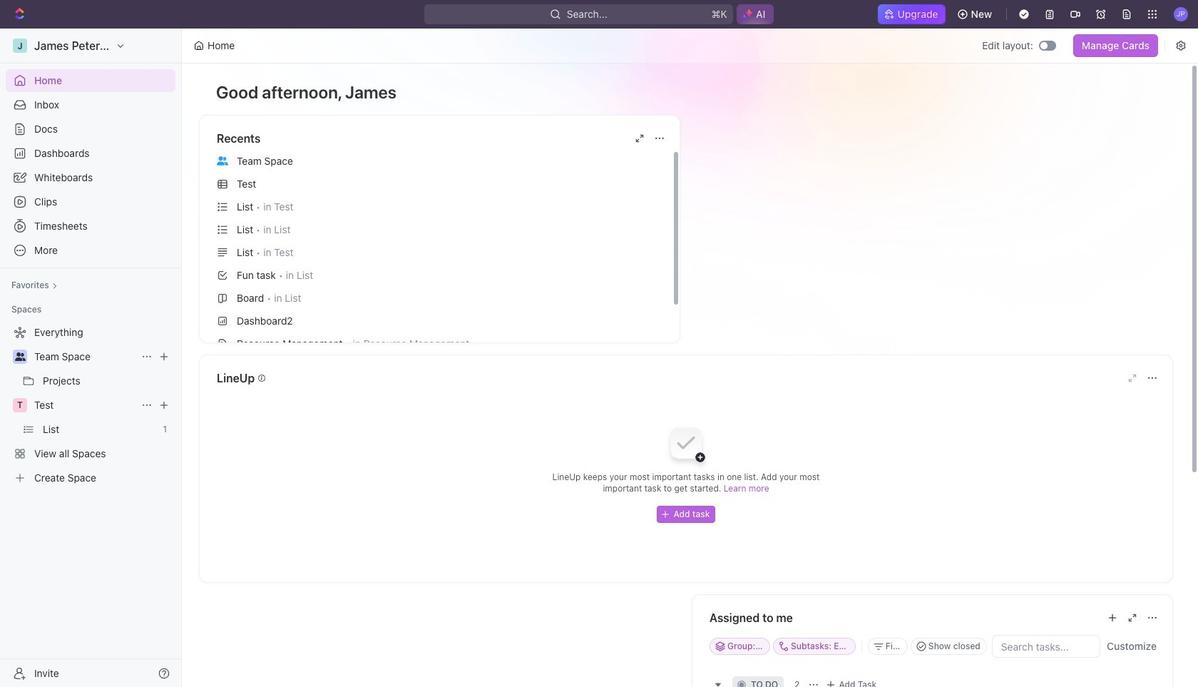 Task type: describe. For each thing, give the bounding box(es) containing it.
james peterson's workspace, , element
[[13, 39, 27, 53]]

sidebar navigation
[[0, 29, 185, 687]]

tree inside sidebar navigation
[[6, 321, 176, 490]]



Task type: locate. For each thing, give the bounding box(es) containing it.
tree
[[6, 321, 176, 490]]

user group image
[[217, 156, 228, 165]]

user group image
[[15, 353, 25, 361]]

Search tasks... text field
[[993, 636, 1100, 657]]

test, , element
[[13, 398, 27, 412]]



Task type: vqa. For each thing, say whether or not it's contained in the screenshot.
tree inside the Sidebar navigation
yes



